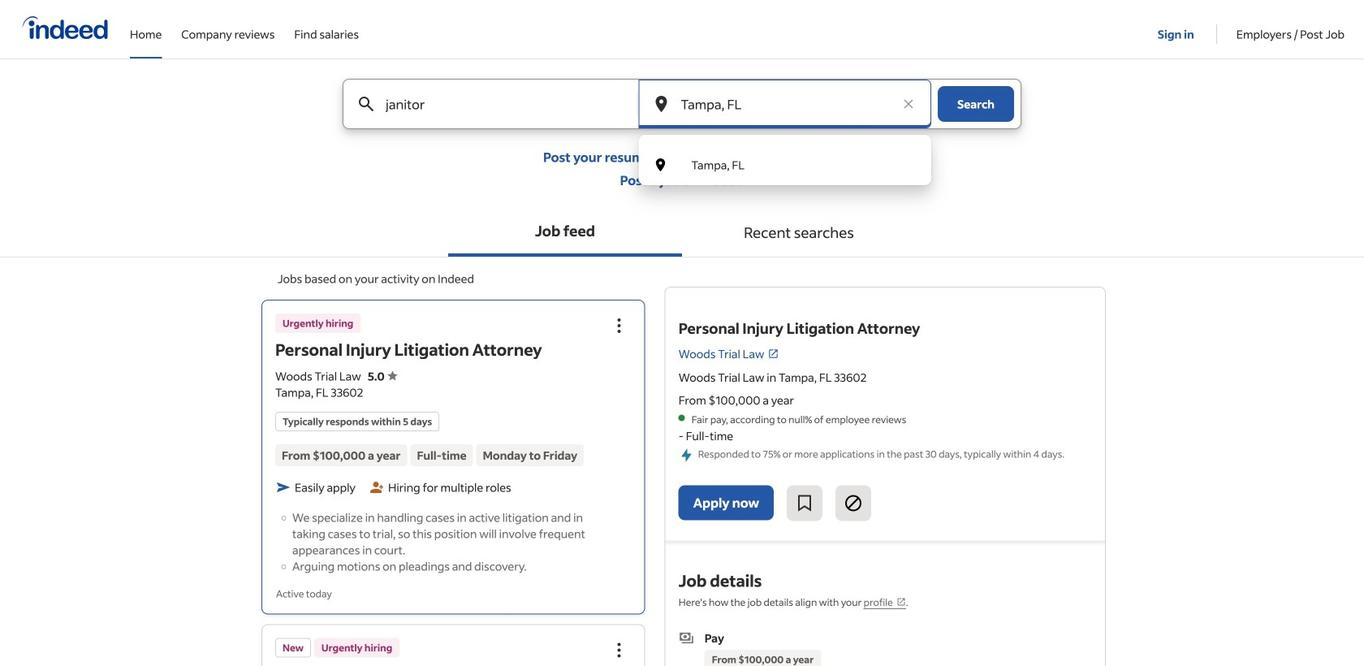 Task type: vqa. For each thing, say whether or not it's contained in the screenshot.
main content
yes



Task type: describe. For each thing, give the bounding box(es) containing it.
job preferences (opens in a new window) image
[[897, 597, 906, 607]]

save this job image
[[795, 494, 815, 513]]

5.0 out of five stars rating image
[[368, 369, 398, 383]]

clear location input image
[[901, 96, 917, 112]]



Task type: locate. For each thing, give the bounding box(es) containing it.
None search field
[[330, 79, 1035, 185]]

tab list
[[0, 208, 1365, 258]]

job actions for personal injury litigation attorney is collapsed image
[[610, 316, 629, 336]]

Edit location text field
[[678, 80, 893, 128]]

main content
[[0, 79, 1365, 666]]

not interested image
[[844, 494, 864, 513]]

woods trial law (opens in a new tab) image
[[768, 348, 780, 359]]

search: Job title, keywords, or company text field
[[383, 80, 611, 128]]

job actions for dental assistant 2+ years is collapsed image
[[610, 641, 629, 660]]



